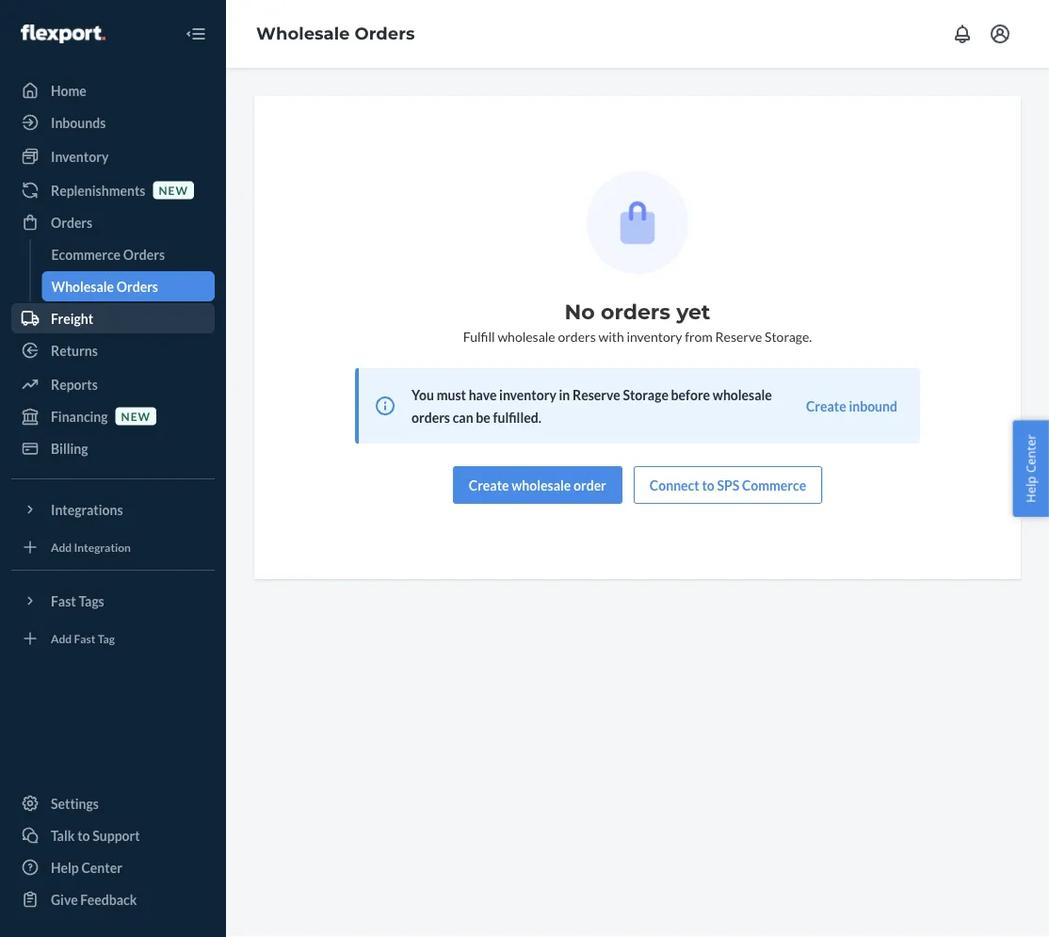 Task type: describe. For each thing, give the bounding box(es) containing it.
wholesale inside you must have inventory in reserve storage before wholesale orders can be fulfilled.
[[713, 387, 773, 403]]

close navigation image
[[185, 23, 207, 45]]

fast inside dropdown button
[[51, 593, 76, 609]]

0 horizontal spatial center
[[81, 860, 122, 876]]

talk to support button
[[11, 821, 215, 851]]

inbounds link
[[11, 107, 215, 138]]

create wholesale order
[[469, 477, 607, 493]]

fulfill
[[463, 328, 495, 344]]

1 horizontal spatial wholesale
[[256, 23, 350, 44]]

add integration link
[[11, 532, 215, 563]]

empty list image
[[587, 172, 689, 274]]

support
[[93, 828, 140, 844]]

create for create inbound
[[807, 398, 847, 414]]

help center inside button
[[1023, 435, 1040, 503]]

returns
[[51, 343, 98, 359]]

0 horizontal spatial wholesale orders link
[[42, 271, 215, 302]]

open account menu image
[[990, 23, 1012, 45]]

inbounds
[[51, 115, 106, 131]]

help center button
[[1014, 420, 1050, 517]]

create for create wholesale order
[[469, 477, 509, 493]]

must
[[437, 387, 466, 403]]

reports
[[51, 377, 98, 393]]

connect
[[650, 477, 700, 493]]

create wholesale order button
[[453, 467, 623, 504]]

home
[[51, 82, 87, 98]]

add for add integration
[[51, 540, 72, 554]]

no
[[565, 299, 595, 325]]

can
[[453, 409, 474, 426]]

create inbound button
[[807, 397, 898, 416]]

0 vertical spatial orders
[[601, 299, 671, 325]]

orders link
[[11, 207, 215, 237]]

new for replenishments
[[159, 183, 188, 197]]

reserve inside no orders yet fulfill wholesale orders with inventory from reserve storage.
[[716, 328, 763, 344]]

create wholesale order link
[[453, 467, 623, 504]]

to for support
[[77, 828, 90, 844]]

sps
[[718, 477, 740, 493]]

in
[[559, 387, 570, 403]]

fulfilled.
[[493, 409, 542, 426]]

talk
[[51, 828, 75, 844]]

from
[[685, 328, 713, 344]]

be
[[476, 409, 491, 426]]

reserve inside you must have inventory in reserve storage before wholesale orders can be fulfilled.
[[573, 387, 621, 403]]

wholesale inside button
[[512, 477, 571, 493]]

create inbound
[[807, 398, 898, 414]]

before
[[672, 387, 711, 403]]

give
[[51, 892, 78, 908]]

feedback
[[80, 892, 137, 908]]

ecommerce orders link
[[42, 239, 215, 270]]

replenishments
[[51, 182, 146, 198]]

no orders yet fulfill wholesale orders with inventory from reserve storage.
[[463, 299, 813, 344]]

you must have inventory in reserve storage before wholesale orders can be fulfilled.
[[412, 387, 773, 426]]

commerce
[[743, 477, 807, 493]]

1 horizontal spatial wholesale orders
[[256, 23, 415, 44]]

add fast tag link
[[11, 624, 215, 654]]

open notifications image
[[952, 23, 974, 45]]

help inside button
[[1023, 476, 1040, 503]]



Task type: locate. For each thing, give the bounding box(es) containing it.
1 vertical spatial help center
[[51, 860, 122, 876]]

0 horizontal spatial inventory
[[500, 387, 557, 403]]

inventory
[[51, 148, 109, 164]]

billing
[[51, 441, 88, 457]]

create left inbound
[[807, 398, 847, 414]]

0 vertical spatial wholesale orders
[[256, 23, 415, 44]]

inventory inside no orders yet fulfill wholesale orders with inventory from reserve storage.
[[627, 328, 683, 344]]

talk to support
[[51, 828, 140, 844]]

add left integration on the left of page
[[51, 540, 72, 554]]

integrations button
[[11, 495, 215, 525]]

1 vertical spatial to
[[77, 828, 90, 844]]

inventory inside you must have inventory in reserve storage before wholesale orders can be fulfilled.
[[500, 387, 557, 403]]

0 vertical spatial reserve
[[716, 328, 763, 344]]

tags
[[79, 593, 104, 609]]

0 vertical spatial fast
[[51, 593, 76, 609]]

connect to sps commerce
[[650, 477, 807, 493]]

reserve right from
[[716, 328, 763, 344]]

1 horizontal spatial orders
[[558, 328, 596, 344]]

fast left tag
[[74, 632, 96, 645]]

2 vertical spatial orders
[[412, 409, 450, 426]]

to inside the connect to sps commerce button
[[702, 477, 715, 493]]

settings link
[[11, 789, 215, 819]]

inventory
[[627, 328, 683, 344], [500, 387, 557, 403]]

wholesale right the before
[[713, 387, 773, 403]]

add integration
[[51, 540, 131, 554]]

wholesale orders link
[[256, 23, 415, 44], [42, 271, 215, 302]]

new down reports link
[[121, 409, 151, 423]]

1 vertical spatial add
[[51, 632, 72, 645]]

0 vertical spatial help
[[1023, 476, 1040, 503]]

fast tags button
[[11, 586, 215, 616]]

reports link
[[11, 369, 215, 400]]

inventory right with
[[627, 328, 683, 344]]

wholesale inside no orders yet fulfill wholesale orders with inventory from reserve storage.
[[498, 328, 556, 344]]

billing link
[[11, 434, 215, 464]]

help center
[[1023, 435, 1040, 503], [51, 860, 122, 876]]

ecommerce
[[51, 246, 121, 262]]

reserve
[[716, 328, 763, 344], [573, 387, 621, 403]]

0 horizontal spatial to
[[77, 828, 90, 844]]

1 vertical spatial inventory
[[500, 387, 557, 403]]

0 horizontal spatial orders
[[412, 409, 450, 426]]

tag
[[98, 632, 115, 645]]

fast
[[51, 593, 76, 609], [74, 632, 96, 645]]

home link
[[11, 75, 215, 106]]

wholesale orders
[[256, 23, 415, 44], [51, 278, 158, 295]]

storage.
[[765, 328, 813, 344]]

create inside button
[[807, 398, 847, 414]]

2 vertical spatial wholesale
[[512, 477, 571, 493]]

settings
[[51, 796, 99, 812]]

new for financing
[[121, 409, 151, 423]]

create
[[807, 398, 847, 414], [469, 477, 509, 493]]

0 vertical spatial wholesale orders link
[[256, 23, 415, 44]]

returns link
[[11, 336, 215, 366]]

create down be
[[469, 477, 509, 493]]

fast left tags
[[51, 593, 76, 609]]

1 horizontal spatial reserve
[[716, 328, 763, 344]]

0 horizontal spatial new
[[121, 409, 151, 423]]

1 vertical spatial wholesale
[[713, 387, 773, 403]]

1 horizontal spatial help center
[[1023, 435, 1040, 503]]

fast tags
[[51, 593, 104, 609]]

1 vertical spatial reserve
[[573, 387, 621, 403]]

orders up with
[[601, 299, 671, 325]]

2 horizontal spatial orders
[[601, 299, 671, 325]]

1 vertical spatial create
[[469, 477, 509, 493]]

storage
[[623, 387, 669, 403]]

wholesale left order
[[512, 477, 571, 493]]

have
[[469, 387, 497, 403]]

freight link
[[11, 303, 215, 334]]

1 vertical spatial wholesale
[[51, 278, 114, 295]]

center
[[1023, 435, 1040, 473], [81, 860, 122, 876]]

help
[[1023, 476, 1040, 503], [51, 860, 79, 876]]

1 vertical spatial center
[[81, 860, 122, 876]]

orders
[[355, 23, 415, 44], [51, 214, 93, 230], [123, 246, 165, 262], [117, 278, 158, 295]]

1 horizontal spatial help
[[1023, 476, 1040, 503]]

reserve right in
[[573, 387, 621, 403]]

1 vertical spatial new
[[121, 409, 151, 423]]

1 horizontal spatial wholesale orders link
[[256, 23, 415, 44]]

0 horizontal spatial help
[[51, 860, 79, 876]]

ecommerce orders
[[51, 246, 165, 262]]

1 vertical spatial help
[[51, 860, 79, 876]]

give feedback
[[51, 892, 137, 908]]

flexport logo image
[[21, 24, 105, 43]]

1 vertical spatial fast
[[74, 632, 96, 645]]

yet
[[677, 299, 711, 325]]

new
[[159, 183, 188, 197], [121, 409, 151, 423]]

financing
[[51, 409, 108, 425]]

0 horizontal spatial help center
[[51, 860, 122, 876]]

0 vertical spatial wholesale
[[256, 23, 350, 44]]

wholesale
[[256, 23, 350, 44], [51, 278, 114, 295]]

1 horizontal spatial new
[[159, 183, 188, 197]]

0 vertical spatial wholesale
[[498, 328, 556, 344]]

inbound
[[850, 398, 898, 414]]

0 vertical spatial inventory
[[627, 328, 683, 344]]

1 add from the top
[[51, 540, 72, 554]]

0 vertical spatial center
[[1023, 435, 1040, 473]]

0 vertical spatial help center
[[1023, 435, 1040, 503]]

0 vertical spatial to
[[702, 477, 715, 493]]

1 vertical spatial orders
[[558, 328, 596, 344]]

to right talk
[[77, 828, 90, 844]]

add for add fast tag
[[51, 632, 72, 645]]

1 vertical spatial wholesale orders
[[51, 278, 158, 295]]

0 horizontal spatial reserve
[[573, 387, 621, 403]]

connect to sps commerce link
[[634, 467, 823, 504]]

add fast tag
[[51, 632, 115, 645]]

wholesale right fulfill
[[498, 328, 556, 344]]

to for sps
[[702, 477, 715, 493]]

1 vertical spatial wholesale orders link
[[42, 271, 215, 302]]

0 horizontal spatial wholesale orders
[[51, 278, 158, 295]]

wholesale
[[498, 328, 556, 344], [713, 387, 773, 403], [512, 477, 571, 493]]

create inside button
[[469, 477, 509, 493]]

1 horizontal spatial inventory
[[627, 328, 683, 344]]

connect to sps commerce button
[[634, 467, 823, 504]]

to left sps
[[702, 477, 715, 493]]

0 horizontal spatial wholesale
[[51, 278, 114, 295]]

with
[[599, 328, 625, 344]]

freight
[[51, 311, 93, 327]]

add down the "fast tags"
[[51, 632, 72, 645]]

orders down no
[[558, 328, 596, 344]]

1 horizontal spatial create
[[807, 398, 847, 414]]

0 vertical spatial create
[[807, 398, 847, 414]]

give feedback button
[[11, 885, 215, 915]]

to
[[702, 477, 715, 493], [77, 828, 90, 844]]

1 horizontal spatial to
[[702, 477, 715, 493]]

0 horizontal spatial create
[[469, 477, 509, 493]]

order
[[574, 477, 607, 493]]

0 vertical spatial add
[[51, 540, 72, 554]]

center inside button
[[1023, 435, 1040, 473]]

help center link
[[11, 853, 215, 883]]

integrations
[[51, 502, 123, 518]]

new up orders link
[[159, 183, 188, 197]]

inventory up fulfilled.
[[500, 387, 557, 403]]

integration
[[74, 540, 131, 554]]

2 add from the top
[[51, 632, 72, 645]]

1 horizontal spatial center
[[1023, 435, 1040, 473]]

to inside talk to support button
[[77, 828, 90, 844]]

orders down 'you'
[[412, 409, 450, 426]]

inventory link
[[11, 141, 215, 172]]

orders
[[601, 299, 671, 325], [558, 328, 596, 344], [412, 409, 450, 426]]

orders inside you must have inventory in reserve storage before wholesale orders can be fulfilled.
[[412, 409, 450, 426]]

you
[[412, 387, 434, 403]]

add
[[51, 540, 72, 554], [51, 632, 72, 645]]

0 vertical spatial new
[[159, 183, 188, 197]]



Task type: vqa. For each thing, say whether or not it's contained in the screenshot.
information
no



